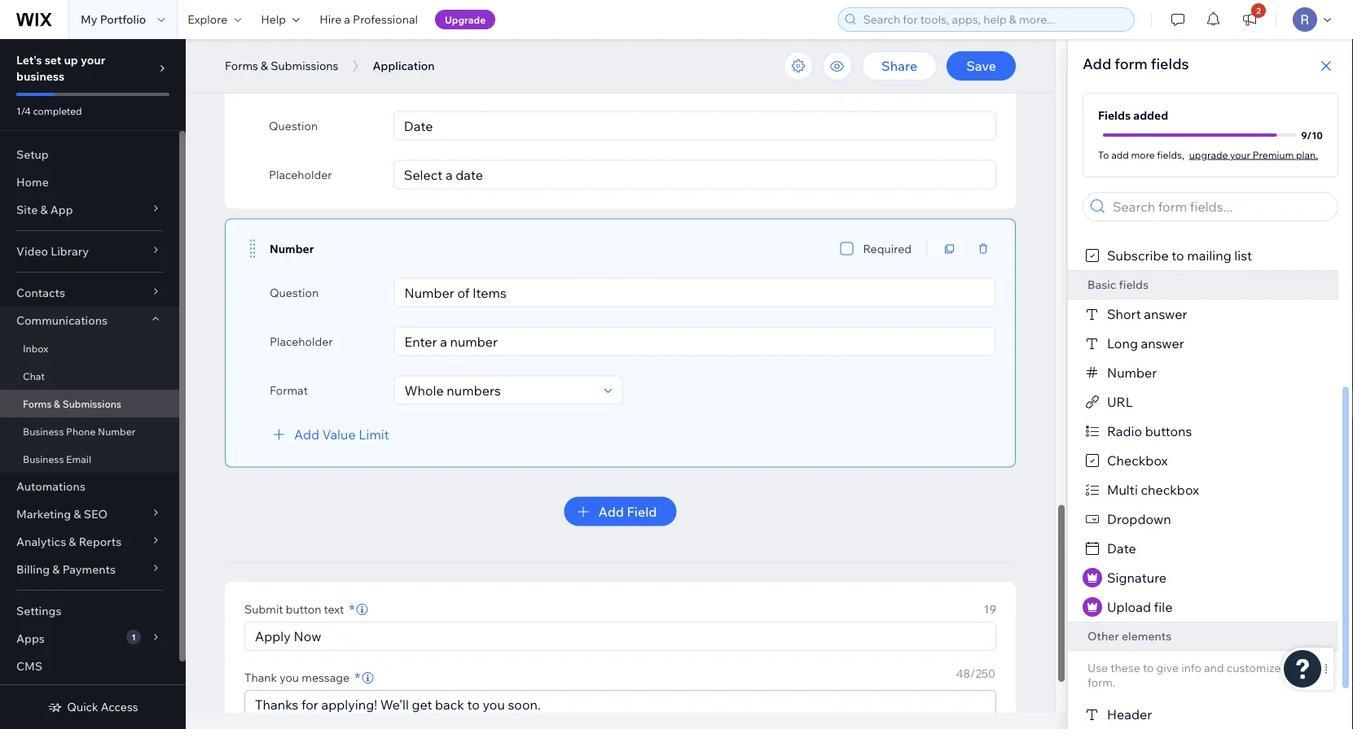 Task type: describe. For each thing, give the bounding box(es) containing it.
forms for forms & submissions button
[[225, 59, 258, 73]]

placeholder for number
[[270, 334, 333, 349]]

& for forms & submissions button
[[261, 59, 268, 73]]

premium
[[1253, 149, 1294, 161]]

home link
[[0, 169, 179, 196]]

and
[[1204, 662, 1224, 676]]

payments
[[62, 563, 116, 577]]

help
[[261, 12, 286, 26]]

forms & submissions link
[[0, 390, 179, 418]]

billing
[[16, 563, 50, 577]]

answer for short answer
[[1144, 306, 1187, 323]]

automations link
[[0, 473, 179, 501]]

* for submit button text *
[[349, 601, 355, 619]]

hire a professional
[[319, 12, 418, 26]]

0 vertical spatial to
[[1172, 248, 1184, 264]]

my portfolio
[[81, 12, 146, 26]]

business for business phone number
[[23, 426, 64, 438]]

phone
[[66, 426, 96, 438]]

& for marketing & seo dropdown button
[[74, 508, 81, 522]]

1 horizontal spatial your
[[1230, 149, 1251, 161]]

answer for long answer
[[1141, 336, 1184, 352]]

chat link
[[0, 363, 179, 390]]

basic fields
[[1088, 278, 1149, 292]]

site
[[16, 203, 38, 217]]

9
[[1301, 129, 1307, 141]]

required for number
[[863, 242, 912, 256]]

1 vertical spatial date
[[1107, 541, 1136, 557]]

e.g., Submit field
[[250, 623, 991, 651]]

analytics
[[16, 535, 66, 549]]

business email link
[[0, 446, 179, 473]]

& for site & app 'dropdown button'
[[40, 203, 48, 217]]

more
[[1131, 149, 1155, 161]]

inbox link
[[0, 335, 179, 363]]

subscribe to mailing list
[[1107, 248, 1252, 264]]

video
[[16, 244, 48, 259]]

/ for 48
[[970, 667, 975, 681]]

Search form fields... field
[[1108, 193, 1333, 221]]

file
[[1154, 600, 1173, 616]]

10
[[1312, 129, 1323, 141]]

reports
[[79, 535, 122, 549]]

business for business email
[[23, 453, 64, 466]]

long answer
[[1107, 336, 1184, 352]]

upgrade button
[[435, 10, 495, 29]]

submit button text *
[[244, 601, 355, 619]]

2 button
[[1232, 0, 1268, 39]]

customize
[[1227, 662, 1281, 676]]

required for date
[[864, 75, 912, 89]]

format
[[270, 383, 308, 398]]

forms & submissions for forms & submissions button
[[225, 59, 338, 73]]

fields added
[[1098, 108, 1168, 123]]

form
[[1115, 54, 1148, 73]]

home
[[16, 175, 49, 189]]

text
[[324, 603, 344, 617]]

upgrade
[[445, 13, 486, 26]]

set
[[45, 53, 61, 67]]

question for date
[[269, 119, 318, 133]]

0 horizontal spatial fields
[[1119, 278, 1149, 292]]

buttons
[[1145, 424, 1192, 440]]

save button
[[947, 51, 1016, 81]]

automations
[[16, 480, 85, 494]]

add field
[[598, 504, 657, 520]]

other
[[1088, 630, 1119, 644]]

contacts button
[[0, 279, 179, 307]]

add form fields
[[1083, 54, 1189, 73]]

library
[[51, 244, 89, 259]]

multi
[[1107, 482, 1138, 499]]

professional
[[353, 12, 418, 26]]

added
[[1133, 108, 1168, 123]]

cms
[[16, 660, 42, 674]]

to add more fields, upgrade your premium plan.
[[1098, 149, 1318, 161]]

marketing & seo
[[16, 508, 108, 522]]

1 horizontal spatial fields
[[1151, 54, 1189, 73]]

communications button
[[0, 307, 179, 335]]

dropdown
[[1107, 512, 1171, 528]]

sidebar element
[[0, 39, 186, 730]]

site & app
[[16, 203, 73, 217]]

communications
[[16, 314, 108, 328]]

short
[[1107, 306, 1141, 323]]

site & app button
[[0, 196, 179, 224]]

e.g., Thanks for submitting! text field
[[245, 692, 996, 730]]

video library button
[[0, 238, 179, 266]]

submit
[[244, 603, 283, 617]]

0 vertical spatial date
[[269, 75, 295, 89]]

marketing
[[16, 508, 71, 522]]

add for add value limit
[[294, 426, 319, 443]]

signature
[[1107, 570, 1167, 587]]

9 / 10
[[1301, 129, 1323, 141]]

upload file
[[1107, 600, 1173, 616]]

add field button
[[564, 497, 677, 527]]

1 vertical spatial number
[[1107, 365, 1157, 381]]

quick access button
[[48, 701, 138, 715]]

multi checkbox
[[1107, 482, 1199, 499]]

share
[[881, 58, 917, 74]]

billing & payments
[[16, 563, 116, 577]]

let's
[[16, 53, 42, 67]]

forms & submissions for forms & submissions link
[[23, 398, 121, 410]]

48
[[956, 667, 970, 681]]



Task type: locate. For each thing, give the bounding box(es) containing it.
& inside marketing & seo dropdown button
[[74, 508, 81, 522]]

info
[[1181, 662, 1201, 676]]

basic
[[1088, 278, 1116, 292]]

let's set up your business
[[16, 53, 105, 84]]

to
[[1098, 149, 1109, 161]]

/
[[1307, 129, 1312, 141], [970, 667, 975, 681]]

setup
[[16, 147, 49, 162]]

& inside forms & submissions link
[[54, 398, 60, 410]]

1 horizontal spatial number
[[270, 242, 314, 256]]

& up business phone number at left
[[54, 398, 60, 410]]

0 horizontal spatial forms & submissions
[[23, 398, 121, 410]]

2 vertical spatial add
[[598, 504, 624, 520]]

1 vertical spatial to
[[1143, 662, 1154, 676]]

submissions
[[271, 59, 338, 73], [62, 398, 121, 410]]

forms for forms & submissions link
[[23, 398, 52, 410]]

& inside forms & submissions button
[[261, 59, 268, 73]]

1 vertical spatial add
[[294, 426, 319, 443]]

business phone number link
[[0, 418, 179, 446]]

forms & submissions button
[[217, 54, 347, 78]]

& left seo
[[74, 508, 81, 522]]

button
[[286, 603, 321, 617]]

* right the text
[[349, 601, 355, 619]]

business up business email
[[23, 426, 64, 438]]

to inside use these to give info and customize your form.
[[1143, 662, 1154, 676]]

/ for 9
[[1307, 129, 1312, 141]]

your right the up
[[81, 53, 105, 67]]

date down help button at top
[[269, 75, 295, 89]]

quick
[[67, 701, 98, 715]]

fields
[[1098, 108, 1131, 123]]

forms & submissions down help button at top
[[225, 59, 338, 73]]

& inside billing & payments popup button
[[52, 563, 60, 577]]

fields,
[[1157, 149, 1184, 161]]

0 vertical spatial fields
[[1151, 54, 1189, 73]]

add left field
[[598, 504, 624, 520]]

0 vertical spatial number
[[270, 242, 314, 256]]

1 vertical spatial add placeholder text… field
[[400, 328, 990, 356]]

forms & submissions inside sidebar element
[[23, 398, 121, 410]]

explore
[[188, 12, 228, 26]]

completed
[[33, 105, 82, 117]]

& left reports
[[69, 535, 76, 549]]

email
[[66, 453, 91, 466]]

date up 'signature'
[[1107, 541, 1136, 557]]

1 business from the top
[[23, 426, 64, 438]]

apps
[[16, 632, 45, 646]]

48 / 250
[[956, 667, 996, 681]]

& down help
[[261, 59, 268, 73]]

Type your question here... field
[[399, 112, 991, 140], [400, 279, 990, 307]]

&
[[261, 59, 268, 73], [40, 203, 48, 217], [54, 398, 60, 410], [74, 508, 81, 522], [69, 535, 76, 549], [52, 563, 60, 577]]

your right customize
[[1283, 662, 1307, 676]]

add for add field
[[598, 504, 624, 520]]

0 vertical spatial type your question here... field
[[399, 112, 991, 140]]

question
[[269, 119, 318, 133], [270, 286, 319, 300]]

submissions for forms & submissions button
[[271, 59, 338, 73]]

fields right form
[[1151, 54, 1189, 73]]

upload
[[1107, 600, 1151, 616]]

0 horizontal spatial add
[[294, 426, 319, 443]]

submissions inside button
[[271, 59, 338, 73]]

inbox
[[23, 343, 48, 355]]

0 horizontal spatial to
[[1143, 662, 1154, 676]]

forms down explore
[[225, 59, 258, 73]]

limit
[[359, 426, 389, 443]]

business email
[[23, 453, 91, 466]]

hire
[[319, 12, 342, 26]]

header
[[1107, 707, 1152, 723]]

chat
[[23, 370, 45, 382]]

1 vertical spatial type your question here... field
[[400, 279, 990, 307]]

fields down subscribe
[[1119, 278, 1149, 292]]

1 vertical spatial forms
[[23, 398, 52, 410]]

1/4
[[16, 105, 31, 117]]

& for billing & payments popup button at the bottom
[[52, 563, 60, 577]]

app
[[50, 203, 73, 217]]

business
[[16, 69, 65, 84]]

1 vertical spatial business
[[23, 453, 64, 466]]

1 vertical spatial fields
[[1119, 278, 1149, 292]]

subscribe
[[1107, 248, 1169, 264]]

fields
[[1151, 54, 1189, 73], [1119, 278, 1149, 292]]

settings link
[[0, 598, 179, 626]]

add value limit button
[[270, 425, 389, 444]]

forms & submissions inside button
[[225, 59, 338, 73]]

add for add form fields
[[1083, 54, 1111, 73]]

message
[[302, 671, 350, 686]]

1 horizontal spatial date
[[1107, 541, 1136, 557]]

forms inside button
[[225, 59, 258, 73]]

& for forms & submissions link
[[54, 398, 60, 410]]

your right upgrade
[[1230, 149, 1251, 161]]

& inside site & app 'dropdown button'
[[40, 203, 48, 217]]

1 horizontal spatial /
[[1307, 129, 1312, 141]]

None field
[[400, 377, 599, 404]]

1 vertical spatial submissions
[[62, 398, 121, 410]]

0 vertical spatial forms & submissions
[[225, 59, 338, 73]]

0 vertical spatial your
[[81, 53, 105, 67]]

0 vertical spatial business
[[23, 426, 64, 438]]

share button
[[862, 51, 937, 81]]

your
[[81, 53, 105, 67], [1230, 149, 1251, 161], [1283, 662, 1307, 676]]

0 vertical spatial /
[[1307, 129, 1312, 141]]

0 horizontal spatial date
[[269, 75, 295, 89]]

settings
[[16, 604, 61, 619]]

thank you message *
[[244, 669, 360, 688]]

2 horizontal spatial your
[[1283, 662, 1307, 676]]

1 vertical spatial *
[[355, 669, 360, 688]]

your inside use these to give info and customize your form.
[[1283, 662, 1307, 676]]

0 vertical spatial forms
[[225, 59, 258, 73]]

hire a professional link
[[310, 0, 428, 39]]

*
[[349, 601, 355, 619], [355, 669, 360, 688]]

2 horizontal spatial add
[[1083, 54, 1111, 73]]

0 vertical spatial question
[[269, 119, 318, 133]]

0 vertical spatial placeholder
[[269, 167, 332, 182]]

* right message
[[355, 669, 360, 688]]

0 vertical spatial answer
[[1144, 306, 1187, 323]]

0 vertical spatial submissions
[[271, 59, 338, 73]]

1 vertical spatial question
[[270, 286, 319, 300]]

seo
[[84, 508, 108, 522]]

billing & payments button
[[0, 556, 179, 584]]

long
[[1107, 336, 1138, 352]]

to left mailing
[[1172, 248, 1184, 264]]

1 vertical spatial required
[[863, 242, 912, 256]]

marketing & seo button
[[0, 501, 179, 529]]

0 vertical spatial add
[[1083, 54, 1111, 73]]

0 horizontal spatial /
[[970, 667, 975, 681]]

0 vertical spatial *
[[349, 601, 355, 619]]

quick access
[[67, 701, 138, 715]]

mailing
[[1187, 248, 1232, 264]]

2 vertical spatial number
[[98, 426, 135, 438]]

0 vertical spatial add placeholder text… field
[[399, 161, 991, 189]]

list
[[1234, 248, 1252, 264]]

elements
[[1122, 630, 1172, 644]]

forms & submissions up business phone number at left
[[23, 398, 121, 410]]

0 horizontal spatial your
[[81, 53, 105, 67]]

Search for tools, apps, help & more... field
[[858, 8, 1129, 31]]

1 vertical spatial placeholder
[[270, 334, 333, 349]]

Add placeholder text… field
[[399, 161, 991, 189], [400, 328, 990, 356]]

2 horizontal spatial number
[[1107, 365, 1157, 381]]

a
[[344, 12, 350, 26]]

1 vertical spatial /
[[970, 667, 975, 681]]

250
[[975, 667, 996, 681]]

analytics & reports
[[16, 535, 122, 549]]

& inside analytics & reports popup button
[[69, 535, 76, 549]]

number inside sidebar element
[[98, 426, 135, 438]]

forms down chat
[[23, 398, 52, 410]]

business up automations at the bottom left
[[23, 453, 64, 466]]

answer up long answer at the top right of the page
[[1144, 306, 1187, 323]]

add inside button
[[294, 426, 319, 443]]

answer down short answer
[[1141, 336, 1184, 352]]

1
[[132, 633, 136, 643]]

0 horizontal spatial submissions
[[62, 398, 121, 410]]

1 horizontal spatial add
[[598, 504, 624, 520]]

0 horizontal spatial number
[[98, 426, 135, 438]]

forms & submissions
[[225, 59, 338, 73], [23, 398, 121, 410]]

submissions down help button at top
[[271, 59, 338, 73]]

contacts
[[16, 286, 65, 300]]

your inside let's set up your business
[[81, 53, 105, 67]]

you
[[280, 671, 299, 686]]

application button
[[365, 54, 443, 78]]

setup link
[[0, 141, 179, 169]]

add left form
[[1083, 54, 1111, 73]]

& right billing
[[52, 563, 60, 577]]

add inside button
[[598, 504, 624, 520]]

checkbox
[[1141, 482, 1199, 499]]

* for thank you message *
[[355, 669, 360, 688]]

add left value
[[294, 426, 319, 443]]

to left give
[[1143, 662, 1154, 676]]

1 vertical spatial forms & submissions
[[23, 398, 121, 410]]

placeholder for date
[[269, 167, 332, 182]]

0 vertical spatial required
[[864, 75, 912, 89]]

2
[[1256, 5, 1261, 15]]

None checkbox
[[841, 72, 854, 92], [840, 239, 853, 259], [841, 72, 854, 92], [840, 239, 853, 259]]

1 vertical spatial your
[[1230, 149, 1251, 161]]

submissions for forms & submissions link
[[62, 398, 121, 410]]

submissions up "business phone number" link
[[62, 398, 121, 410]]

my
[[81, 12, 97, 26]]

video library
[[16, 244, 89, 259]]

& for analytics & reports popup button
[[69, 535, 76, 549]]

url
[[1107, 394, 1133, 411]]

plan.
[[1296, 149, 1318, 161]]

number
[[270, 242, 314, 256], [1107, 365, 1157, 381], [98, 426, 135, 438]]

placeholder
[[269, 167, 332, 182], [270, 334, 333, 349]]

0 horizontal spatial forms
[[23, 398, 52, 410]]

question for number
[[270, 286, 319, 300]]

forms inside sidebar element
[[23, 398, 52, 410]]

2 business from the top
[[23, 453, 64, 466]]

answer
[[1144, 306, 1187, 323], [1141, 336, 1184, 352]]

1 horizontal spatial to
[[1172, 248, 1184, 264]]

& right site
[[40, 203, 48, 217]]

upgrade your premium plan. button
[[1189, 147, 1318, 162]]

1 vertical spatial answer
[[1141, 336, 1184, 352]]

2 vertical spatial your
[[1283, 662, 1307, 676]]

1 horizontal spatial submissions
[[271, 59, 338, 73]]

1 horizontal spatial forms
[[225, 59, 258, 73]]

1 horizontal spatial forms & submissions
[[225, 59, 338, 73]]

submissions inside sidebar element
[[62, 398, 121, 410]]



Task type: vqa. For each thing, say whether or not it's contained in the screenshot.
bottom 'to'
yes



